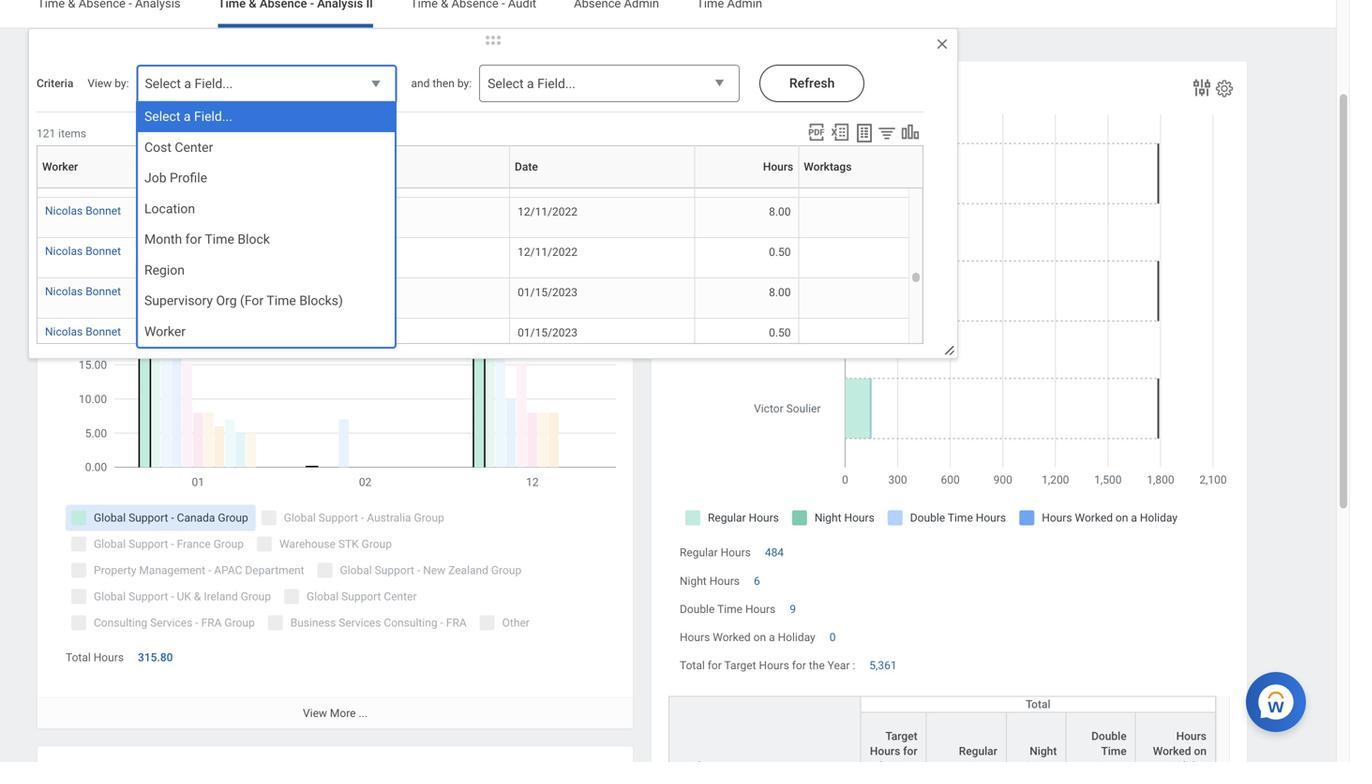 Task type: vqa. For each thing, say whether or not it's contained in the screenshot.
NOTIFICATIONS LARGE icon
no



Task type: describe. For each thing, give the bounding box(es) containing it.
6 button
[[754, 574, 763, 589]]

list box containing select a field...
[[138, 101, 395, 347]]

bonnet for second nicolas bonnet link from the bottom
[[86, 285, 121, 298]]

time inside supervisory org (for time blocks) 'element'
[[267, 293, 296, 309]]

blocks)
[[299, 293, 343, 309]]

view for view by:
[[88, 77, 112, 90]]

for inside "element"
[[185, 232, 202, 247]]

0 horizontal spatial on
[[754, 631, 766, 644]]

3 nicolas bonnet link from the top
[[45, 281, 121, 298]]

0 horizontal spatial double time hours
[[680, 603, 776, 616]]

worked inside hours worked on a holiday
[[1153, 745, 1192, 758]]

a left the by
[[184, 76, 191, 91]]

month inside "element"
[[144, 232, 182, 247]]

cost center
[[144, 140, 213, 155]]

and
[[411, 77, 430, 90]]

...
[[359, 707, 368, 720]]

1 nicolas bonnet link from the top
[[45, 201, 121, 218]]

org
[[216, 293, 237, 309]]

9 button
[[790, 602, 799, 617]]

hours inside "overtime trending by month" element
[[94, 651, 124, 665]]

(for
[[240, 293, 264, 309]]

select down move modal icon in the top of the page
[[488, 76, 524, 91]]

a inside list box
[[184, 109, 191, 124]]

0 vertical spatial hours worked on a holiday
[[680, 631, 816, 644]]

9
[[790, 603, 796, 616]]

2 nicolas bonnet from the top
[[45, 245, 121, 258]]

field... up date
[[537, 76, 576, 91]]

select a field... for 1st select a field... popup button
[[145, 76, 233, 91]]

center
[[175, 140, 213, 155]]

1 horizontal spatial month
[[219, 80, 267, 99]]

job profile
[[144, 170, 207, 186]]

0
[[830, 631, 836, 644]]

row containing target hours for the year
[[669, 712, 1216, 762]]

total row
[[669, 696, 1216, 762]]

315.80 button
[[138, 650, 176, 666]]

hours worked on a holiday button
[[1136, 713, 1215, 762]]

cost center element
[[144, 139, 213, 156]]

supervisory
[[144, 293, 213, 309]]

4 nicolas bonnet from the top
[[45, 325, 121, 339]]

worktags button
[[804, 160, 904, 173]]

for inside target hours for the year
[[903, 745, 918, 758]]

regular inside popup button
[[959, 745, 998, 758]]

night hours button
[[1007, 713, 1066, 762]]

2 by: from the left
[[458, 77, 472, 90]]

move modal image
[[475, 29, 512, 52]]

0 horizontal spatial double
[[680, 603, 715, 616]]

location element
[[144, 200, 195, 218]]

121
[[37, 127, 56, 140]]

121 items
[[37, 127, 86, 140]]

8.00 for 01/15/2023
[[769, 286, 791, 299]]

hours inside popup button
[[1027, 760, 1057, 762]]

view printable version (pdf) image
[[807, 122, 827, 143]]

overtime trending by month
[[54, 80, 267, 99]]

refresh
[[790, 75, 835, 91]]

total for total for target hours for the year :
[[680, 660, 705, 673]]

resize modal image
[[943, 344, 958, 358]]

region
[[144, 262, 185, 278]]

more
[[330, 707, 356, 720]]

hours worked on a holiday inside popup button
[[1153, 730, 1207, 762]]

worker button
[[42, 145, 517, 188]]

view more ... link
[[38, 698, 633, 729]]

select to filter grid data image
[[877, 123, 898, 143]]

export to worksheets image
[[853, 122, 876, 144]]

12/11/2022 for 0.50
[[518, 246, 578, 259]]

total inside popup button
[[1026, 698, 1051, 711]]

select up the select a field... element
[[145, 76, 181, 91]]

field... down the by
[[194, 109, 232, 124]]

double inside double time hours popup button
[[1092, 730, 1127, 743]]

export to excel image
[[830, 122, 851, 143]]

select inside the select a field... element
[[144, 109, 180, 124]]

worker element
[[144, 323, 186, 340]]

holiday inside hours worked on a holiday
[[1169, 760, 1207, 762]]

total for total hours
[[66, 651, 91, 665]]

items
[[58, 127, 86, 140]]

total hours
[[66, 651, 124, 665]]

0.50 for 12/11/2022
[[769, 246, 791, 259]]

time inside month for time block "element"
[[205, 232, 234, 247]]

select a field... element
[[144, 108, 232, 125]]

nicolas for second nicolas bonnet link from the top
[[45, 245, 83, 258]]

time inside the double time hours
[[1101, 745, 1127, 758]]

yearly
[[669, 80, 714, 99]]

criteria
[[37, 77, 73, 90]]

0 horizontal spatial night
[[680, 575, 707, 588]]

yearly hours workers summary
[[669, 80, 906, 99]]

job profile element
[[144, 169, 207, 187]]

315.80
[[138, 651, 173, 665]]

0 horizontal spatial worked
[[713, 631, 751, 644]]

target hours for the year
[[870, 730, 918, 762]]

nicolas for fourth nicolas bonnet link from the bottom of the page
[[45, 204, 83, 218]]

regular hours button
[[927, 713, 1006, 762]]

bonnet for 1st nicolas bonnet link from the bottom
[[86, 325, 121, 339]]

12/11/2022 for 8.00
[[518, 205, 578, 219]]

0 vertical spatial regular hours
[[680, 546, 751, 560]]

overtime
[[54, 80, 122, 99]]



Task type: locate. For each thing, give the bounding box(es) containing it.
1 select a field... button from the left
[[136, 65, 397, 104]]

1 vertical spatial view
[[303, 707, 327, 720]]

bonnet
[[86, 204, 121, 218], [86, 245, 121, 258], [86, 285, 121, 298], [86, 325, 121, 339]]

3 bonnet from the top
[[86, 285, 121, 298]]

view more ...
[[303, 707, 368, 720]]

month for time block element
[[144, 231, 270, 248]]

1 bonnet from the top
[[86, 204, 121, 218]]

total button
[[861, 697, 1215, 712]]

1 vertical spatial regular
[[959, 745, 998, 758]]

select a field... button
[[136, 65, 397, 104], [479, 65, 740, 103]]

4 nicolas bonnet link from the top
[[45, 322, 121, 339]]

nicolas
[[45, 204, 83, 218], [45, 245, 83, 258], [45, 285, 83, 298], [45, 325, 83, 339]]

time left block in the top of the page
[[205, 232, 234, 247]]

0 horizontal spatial month
[[144, 232, 182, 247]]

a up date
[[527, 76, 534, 91]]

select a field... up center in the left top of the page
[[144, 109, 232, 124]]

a right double time hours popup button on the right bottom
[[1160, 760, 1166, 762]]

worker down supervisory
[[144, 324, 186, 339]]

double time hours left the hours worked on a holiday popup button
[[1092, 730, 1127, 762]]

tab list
[[19, 0, 1318, 28]]

1 vertical spatial 0.50
[[769, 326, 791, 339]]

time left 9
[[718, 603, 743, 616]]

night hours inside popup button
[[1027, 745, 1057, 762]]

0 horizontal spatial regular hours
[[680, 546, 751, 560]]

0 horizontal spatial by:
[[115, 77, 129, 90]]

view by:
[[88, 77, 129, 90]]

0.50 for 01/15/2023
[[769, 326, 791, 339]]

regular left 484
[[680, 546, 718, 560]]

1 vertical spatial double time hours
[[1092, 730, 1127, 762]]

0 vertical spatial double time hours
[[680, 603, 776, 616]]

worktags
[[804, 160, 852, 173]]

0 horizontal spatial hours worked on a holiday
[[680, 631, 816, 644]]

cost
[[144, 140, 172, 155]]

1 horizontal spatial double time hours
[[1092, 730, 1127, 762]]

time
[[205, 232, 234, 247], [267, 293, 296, 309], [718, 603, 743, 616], [1101, 745, 1127, 758]]

list box
[[138, 101, 395, 347]]

then
[[433, 77, 455, 90]]

job
[[144, 170, 167, 186]]

hours inside target hours for the year
[[870, 745, 901, 758]]

1 horizontal spatial night
[[1030, 745, 1057, 758]]

1 vertical spatial target
[[886, 730, 918, 743]]

1 horizontal spatial the
[[876, 760, 892, 762]]

profile
[[170, 170, 207, 186]]

hours
[[718, 80, 764, 99], [763, 160, 794, 173], [721, 546, 751, 560], [710, 575, 740, 588], [746, 603, 776, 616], [680, 631, 710, 644], [94, 651, 124, 665], [759, 660, 789, 673], [1177, 730, 1207, 743], [870, 745, 901, 758], [967, 760, 998, 762], [1027, 760, 1057, 762], [1097, 760, 1127, 762]]

view inside "overtime trending by month" element
[[303, 707, 327, 720]]

1 by: from the left
[[115, 77, 129, 90]]

0 vertical spatial 12/11/2022
[[518, 205, 578, 219]]

regular hours left 'night hours' popup button
[[959, 745, 998, 762]]

month right the by
[[219, 80, 267, 99]]

total
[[66, 651, 91, 665], [680, 660, 705, 673], [1026, 698, 1051, 711]]

1 nicolas bonnet from the top
[[45, 204, 121, 218]]

on inside hours worked on a holiday
[[1194, 745, 1207, 758]]

0 horizontal spatial year
[[828, 660, 850, 673]]

view for view more ...
[[303, 707, 327, 720]]

hours button
[[700, 145, 806, 188]]

select a field...
[[145, 76, 233, 91], [488, 76, 576, 91], [144, 109, 232, 124]]

select a field... button up date button
[[479, 65, 740, 103]]

year left regular hours popup button
[[895, 760, 918, 762]]

total inside "overtime trending by month" element
[[66, 651, 91, 665]]

4 nicolas from the top
[[45, 325, 83, 339]]

summary
[[834, 80, 906, 99]]

double
[[680, 603, 715, 616], [1092, 730, 1127, 743]]

1 horizontal spatial worker
[[144, 324, 186, 339]]

double up total for target hours for the year :
[[680, 603, 715, 616]]

hours worked on a holiday right double time hours popup button on the right bottom
[[1153, 730, 1207, 762]]

2 0.50 from the top
[[769, 326, 791, 339]]

view
[[88, 77, 112, 90], [303, 707, 327, 720]]

0 vertical spatial month
[[219, 80, 267, 99]]

hours inside hours worked on a holiday
[[1177, 730, 1207, 743]]

1 horizontal spatial target
[[886, 730, 918, 743]]

0 vertical spatial night
[[680, 575, 707, 588]]

for
[[185, 232, 202, 247], [708, 660, 722, 673], [792, 660, 806, 673], [903, 745, 918, 758]]

5,361
[[870, 660, 897, 673]]

1 horizontal spatial year
[[895, 760, 918, 762]]

view right criteria
[[88, 77, 112, 90]]

date
[[515, 160, 538, 173]]

configure and view chart data image
[[1191, 76, 1214, 99]]

on
[[754, 631, 766, 644], [1194, 745, 1207, 758]]

0 horizontal spatial holiday
[[778, 631, 816, 644]]

1 vertical spatial month
[[144, 232, 182, 247]]

0 vertical spatial the
[[809, 660, 825, 673]]

1 horizontal spatial total
[[680, 660, 705, 673]]

regular
[[680, 546, 718, 560], [959, 745, 998, 758]]

time left the hours worked on a holiday popup button
[[1101, 745, 1127, 758]]

1 12/11/2022 from the top
[[518, 205, 578, 219]]

bonnet for fourth nicolas bonnet link from the bottom of the page
[[86, 204, 121, 218]]

the
[[809, 660, 825, 673], [876, 760, 892, 762]]

0 vertical spatial 8.00
[[769, 205, 791, 219]]

yearly hours workers summary element
[[652, 61, 1247, 762]]

0 horizontal spatial the
[[809, 660, 825, 673]]

supervisory org (for time blocks)
[[144, 293, 343, 309]]

1 vertical spatial double
[[1092, 730, 1127, 743]]

1 horizontal spatial regular
[[959, 745, 998, 758]]

night inside 'night hours'
[[1030, 745, 1057, 758]]

double left the hours worked on a holiday popup button
[[1092, 730, 1127, 743]]

hours inside button
[[763, 160, 794, 173]]

nicolas bonnet link
[[45, 201, 121, 218], [45, 241, 121, 258], [45, 281, 121, 298], [45, 322, 121, 339]]

2 12/11/2022 from the top
[[518, 246, 578, 259]]

select a field... for 1st select a field... popup button from the right
[[488, 76, 576, 91]]

hours inside the double time hours
[[1097, 760, 1127, 762]]

select
[[145, 76, 181, 91], [488, 76, 524, 91], [144, 109, 180, 124]]

configure yearly hours workers summary image
[[1214, 78, 1235, 99]]

0 horizontal spatial total
[[66, 651, 91, 665]]

row
[[669, 712, 1216, 762]]

a up total for target hours for the year :
[[769, 631, 775, 644]]

a inside hours worked on a holiday
[[1160, 760, 1166, 762]]

by:
[[115, 77, 129, 90], [458, 77, 472, 90]]

0 vertical spatial worked
[[713, 631, 751, 644]]

regular hours inside regular hours popup button
[[959, 745, 998, 762]]

nicolas for 1st nicolas bonnet link from the bottom
[[45, 325, 83, 339]]

0 button
[[830, 630, 839, 645]]

year
[[828, 660, 850, 673], [895, 760, 918, 762]]

1 vertical spatial holiday
[[1169, 760, 1207, 762]]

1 horizontal spatial night hours
[[1027, 745, 1057, 762]]

a
[[184, 76, 191, 91], [527, 76, 534, 91], [184, 109, 191, 124], [769, 631, 775, 644], [1160, 760, 1166, 762]]

details view - expand/collapse chart image
[[900, 122, 921, 143]]

0 horizontal spatial target
[[725, 660, 756, 673]]

worker
[[42, 160, 78, 173], [144, 324, 186, 339]]

by: right criteria
[[115, 77, 129, 90]]

1 horizontal spatial by:
[[458, 77, 472, 90]]

0 vertical spatial worker
[[42, 160, 78, 173]]

1 vertical spatial the
[[876, 760, 892, 762]]

select down overtime trending by month
[[144, 109, 180, 124]]

bonnet for second nicolas bonnet link from the top
[[86, 245, 121, 258]]

5,361 button
[[870, 659, 900, 674]]

1 vertical spatial 12/11/2022
[[518, 246, 578, 259]]

double time hours inside double time hours popup button
[[1092, 730, 1127, 762]]

1 vertical spatial worker
[[144, 324, 186, 339]]

1 nicolas from the top
[[45, 204, 83, 218]]

a up center in the left top of the page
[[184, 109, 191, 124]]

1 vertical spatial hours worked on a holiday
[[1153, 730, 1207, 762]]

1 horizontal spatial select a field... button
[[479, 65, 740, 103]]

night left '6'
[[680, 575, 707, 588]]

double time hours
[[680, 603, 776, 616], [1092, 730, 1127, 762]]

0 vertical spatial double
[[680, 603, 715, 616]]

1 0.50 from the top
[[769, 246, 791, 259]]

0 vertical spatial on
[[754, 631, 766, 644]]

month up region
[[144, 232, 182, 247]]

the left regular hours popup button
[[876, 760, 892, 762]]

1 vertical spatial on
[[1194, 745, 1207, 758]]

6
[[754, 575, 760, 588]]

the left ":"
[[809, 660, 825, 673]]

4 bonnet from the top
[[86, 325, 121, 339]]

2 bonnet from the top
[[86, 245, 121, 258]]

double time hours button
[[1067, 713, 1135, 762]]

8.00 for 12/11/2022
[[769, 205, 791, 219]]

1 horizontal spatial holiday
[[1169, 760, 1207, 762]]

region element
[[144, 261, 185, 279]]

12/11/2022
[[518, 205, 578, 219], [518, 246, 578, 259]]

1 vertical spatial year
[[895, 760, 918, 762]]

field... up the select a field... element
[[195, 76, 233, 91]]

workers
[[768, 80, 830, 99]]

2 nicolas bonnet link from the top
[[45, 241, 121, 258]]

1 horizontal spatial worked
[[1153, 745, 1192, 758]]

regular hours left 484
[[680, 546, 751, 560]]

select a field... down move modal icon in the top of the page
[[488, 76, 576, 91]]

regular left 'night hours' popup button
[[959, 745, 998, 758]]

0 vertical spatial 01/15/2023
[[518, 286, 578, 299]]

0 horizontal spatial select a field... button
[[136, 65, 397, 104]]

hours worked on a holiday
[[680, 631, 816, 644], [1153, 730, 1207, 762]]

night hours left '6'
[[680, 575, 740, 588]]

1 vertical spatial worked
[[1153, 745, 1192, 758]]

1 horizontal spatial double
[[1092, 730, 1127, 743]]

supervisory org (for time blocks) element
[[144, 292, 343, 310]]

0 horizontal spatial regular
[[680, 546, 718, 560]]

1 vertical spatial 01/15/2023
[[518, 326, 578, 339]]

01/15/2023 for 0.50
[[518, 326, 578, 339]]

1 horizontal spatial hours worked on a holiday
[[1153, 730, 1207, 762]]

by
[[196, 80, 215, 99]]

1 horizontal spatial regular hours
[[959, 745, 998, 762]]

1 01/15/2023 from the top
[[518, 286, 578, 299]]

location
[[144, 201, 195, 216]]

holiday
[[778, 631, 816, 644], [1169, 760, 1207, 762]]

worked
[[713, 631, 751, 644], [1153, 745, 1192, 758]]

toolbar
[[801, 122, 924, 145]]

nicolas bonnet
[[45, 204, 121, 218], [45, 245, 121, 258], [45, 285, 121, 298], [45, 325, 121, 339]]

3 nicolas from the top
[[45, 285, 83, 298]]

2 8.00 from the top
[[769, 286, 791, 299]]

01/15/2023 for 8.00
[[518, 286, 578, 299]]

worker inside button
[[42, 160, 78, 173]]

the inside target hours for the year
[[876, 760, 892, 762]]

select a field... up the select a field... element
[[145, 76, 233, 91]]

hours inside the regular hours
[[967, 760, 998, 762]]

01/15/2023
[[518, 286, 578, 299], [518, 326, 578, 339]]

0 vertical spatial 0.50
[[769, 246, 791, 259]]

0 horizontal spatial night hours
[[680, 575, 740, 588]]

night hours
[[680, 575, 740, 588], [1027, 745, 1057, 762]]

night down the total popup button
[[1030, 745, 1057, 758]]

484
[[765, 546, 784, 560]]

and then by:
[[411, 77, 472, 90]]

time right (for
[[267, 293, 296, 309]]

:
[[853, 660, 856, 673]]

0 vertical spatial year
[[828, 660, 850, 673]]

target hours for the year button
[[861, 713, 926, 762]]

worked up total for target hours for the year :
[[713, 631, 751, 644]]

trending
[[126, 80, 192, 99]]

1 vertical spatial night
[[1030, 745, 1057, 758]]

0 horizontal spatial worker
[[42, 160, 78, 173]]

0 vertical spatial regular
[[680, 546, 718, 560]]

2 nicolas from the top
[[45, 245, 83, 258]]

nicolas for second nicolas bonnet link from the bottom
[[45, 285, 83, 298]]

close image
[[935, 37, 950, 52]]

target inside target hours for the year
[[886, 730, 918, 743]]

0 vertical spatial night hours
[[680, 575, 740, 588]]

holiday down 9 button
[[778, 631, 816, 644]]

worked right double time hours popup button on the right bottom
[[1153, 745, 1192, 758]]

hours worked on a holiday up total for target hours for the year :
[[680, 631, 816, 644]]

0 vertical spatial holiday
[[778, 631, 816, 644]]

0 vertical spatial view
[[88, 77, 112, 90]]

date button
[[515, 145, 702, 188]]

month for time block
[[144, 232, 270, 247]]

target
[[725, 660, 756, 673], [886, 730, 918, 743]]

block
[[238, 232, 270, 247]]

2 horizontal spatial total
[[1026, 698, 1051, 711]]

0 horizontal spatial view
[[88, 77, 112, 90]]

by: right then
[[458, 77, 472, 90]]

0.50
[[769, 246, 791, 259], [769, 326, 791, 339]]

8.00
[[769, 205, 791, 219], [769, 286, 791, 299]]

1 vertical spatial night hours
[[1027, 745, 1057, 762]]

worker down 121 items
[[42, 160, 78, 173]]

regular hours
[[680, 546, 751, 560], [959, 745, 998, 762]]

holiday right double time hours popup button on the right bottom
[[1169, 760, 1207, 762]]

1 vertical spatial regular hours
[[959, 745, 998, 762]]

484 button
[[765, 545, 787, 561]]

month
[[219, 80, 267, 99], [144, 232, 182, 247]]

1 horizontal spatial on
[[1194, 745, 1207, 758]]

view left more
[[303, 707, 327, 720]]

night hours down the total popup button
[[1027, 745, 1057, 762]]

night
[[680, 575, 707, 588], [1030, 745, 1057, 758]]

double time hours down '6'
[[680, 603, 776, 616]]

year left ":"
[[828, 660, 850, 673]]

total for target hours for the year :
[[680, 660, 856, 673]]

field...
[[195, 76, 233, 91], [537, 76, 576, 91], [194, 109, 232, 124]]

1 8.00 from the top
[[769, 205, 791, 219]]

1 horizontal spatial view
[[303, 707, 327, 720]]

2 01/15/2023 from the top
[[518, 326, 578, 339]]

0 vertical spatial target
[[725, 660, 756, 673]]

2 select a field... button from the left
[[479, 65, 740, 103]]

target down '6'
[[725, 660, 756, 673]]

1 vertical spatial 8.00
[[769, 286, 791, 299]]

refresh button
[[760, 65, 865, 102]]

select a field... button up worker button
[[136, 65, 397, 104]]

overtime trending by month element
[[38, 61, 633, 729]]

year inside target hours for the year
[[895, 760, 918, 762]]

3 nicolas bonnet from the top
[[45, 285, 121, 298]]

target left regular hours popup button
[[886, 730, 918, 743]]



